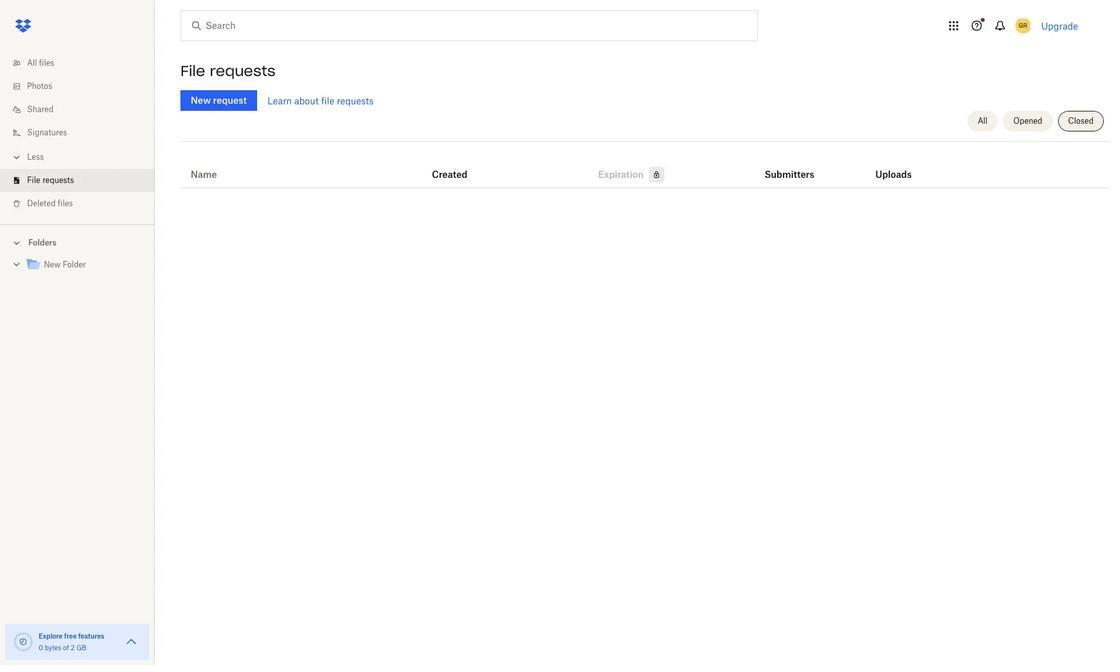 Task type: vqa. For each thing, say whether or not it's contained in the screenshot.
right File
yes



Task type: locate. For each thing, give the bounding box(es) containing it.
files up photos
[[39, 58, 54, 68]]

0 horizontal spatial requests
[[42, 175, 74, 185]]

new for new request
[[191, 95, 211, 106]]

file requests link
[[10, 169, 155, 192]]

1 vertical spatial requests
[[337, 95, 374, 106]]

all up photos
[[27, 58, 37, 68]]

0 horizontal spatial new
[[44, 260, 61, 269]]

new inside button
[[191, 95, 211, 106]]

1 vertical spatial all
[[978, 116, 988, 126]]

list
[[0, 44, 155, 224]]

deleted
[[27, 199, 56, 208]]

all left opened
[[978, 116, 988, 126]]

file up new request
[[181, 62, 205, 80]]

new left folder
[[44, 260, 61, 269]]

new request button
[[181, 90, 257, 111]]

2
[[71, 644, 75, 652]]

of
[[63, 644, 69, 652]]

0 horizontal spatial files
[[39, 58, 54, 68]]

1 horizontal spatial file
[[181, 62, 205, 80]]

1 horizontal spatial all
[[978, 116, 988, 126]]

closed button
[[1058, 111, 1104, 132]]

1 vertical spatial new
[[44, 260, 61, 269]]

photos
[[27, 81, 52, 91]]

all for all
[[978, 116, 988, 126]]

0 horizontal spatial file
[[27, 175, 40, 185]]

1 horizontal spatial requests
[[210, 62, 276, 80]]

new
[[191, 95, 211, 106], [44, 260, 61, 269]]

row containing name
[[181, 146, 1110, 188]]

1 vertical spatial file requests
[[27, 175, 74, 185]]

learn
[[268, 95, 292, 106]]

deleted files link
[[10, 192, 155, 215]]

1 horizontal spatial new
[[191, 95, 211, 106]]

all
[[27, 58, 37, 68], [978, 116, 988, 126]]

0 vertical spatial file
[[181, 62, 205, 80]]

pro trial element
[[644, 167, 665, 182]]

opened
[[1014, 116, 1043, 126]]

file
[[181, 62, 205, 80], [27, 175, 40, 185]]

requests up request
[[210, 62, 276, 80]]

1 horizontal spatial column header
[[876, 152, 927, 182]]

file requests up request
[[181, 62, 276, 80]]

files right deleted on the left top
[[58, 199, 73, 208]]

new left request
[[191, 95, 211, 106]]

all inside all button
[[978, 116, 988, 126]]

learn about file requests
[[268, 95, 374, 106]]

requests
[[210, 62, 276, 80], [337, 95, 374, 106], [42, 175, 74, 185]]

new folder link
[[26, 257, 144, 274]]

files for deleted files
[[58, 199, 73, 208]]

0 vertical spatial file requests
[[181, 62, 276, 80]]

0 horizontal spatial file requests
[[27, 175, 74, 185]]

0 vertical spatial files
[[39, 58, 54, 68]]

1 vertical spatial files
[[58, 199, 73, 208]]

file requests up deleted files
[[27, 175, 74, 185]]

explore free features 0 bytes of 2 gb
[[39, 632, 104, 652]]

0 vertical spatial all
[[27, 58, 37, 68]]

0 horizontal spatial all
[[27, 58, 37, 68]]

file
[[321, 95, 335, 106]]

requests inside "link"
[[42, 175, 74, 185]]

1 horizontal spatial files
[[58, 199, 73, 208]]

all button
[[968, 111, 998, 132]]

signatures
[[27, 128, 67, 137]]

requests right file
[[337, 95, 374, 106]]

less
[[27, 152, 44, 162]]

free
[[64, 632, 77, 640]]

file inside "link"
[[27, 175, 40, 185]]

all files link
[[10, 52, 155, 75]]

file requests inside "file requests" "link"
[[27, 175, 74, 185]]

files
[[39, 58, 54, 68], [58, 199, 73, 208]]

2 horizontal spatial requests
[[337, 95, 374, 106]]

folders
[[28, 238, 56, 248]]

column header
[[765, 152, 816, 182], [876, 152, 927, 182]]

1 vertical spatial file
[[27, 175, 40, 185]]

requests up deleted files
[[42, 175, 74, 185]]

file requests
[[181, 62, 276, 80], [27, 175, 74, 185]]

gr
[[1019, 21, 1028, 30]]

0 horizontal spatial column header
[[765, 152, 816, 182]]

all files
[[27, 58, 54, 68]]

2 vertical spatial requests
[[42, 175, 74, 185]]

row
[[181, 146, 1110, 188]]

all inside all files link
[[27, 58, 37, 68]]

0 vertical spatial new
[[191, 95, 211, 106]]

closed
[[1069, 116, 1094, 126]]

2 column header from the left
[[876, 152, 927, 182]]

new request
[[191, 95, 247, 106]]

file down less
[[27, 175, 40, 185]]



Task type: describe. For each thing, give the bounding box(es) containing it.
name
[[191, 169, 217, 180]]

shared
[[27, 104, 54, 114]]

folders button
[[0, 233, 155, 252]]

list containing all files
[[0, 44, 155, 224]]

less image
[[10, 151, 23, 164]]

quota usage element
[[13, 632, 34, 652]]

bytes
[[45, 644, 61, 652]]

learn about file requests link
[[268, 95, 374, 106]]

file requests list item
[[0, 169, 155, 192]]

upgrade link
[[1042, 20, 1079, 31]]

features
[[78, 632, 104, 640]]

upgrade
[[1042, 20, 1079, 31]]

0 vertical spatial requests
[[210, 62, 276, 80]]

Search in folder "Dropbox" text field
[[206, 19, 731, 33]]

opened button
[[1003, 111, 1053, 132]]

explore
[[39, 632, 63, 640]]

files for all files
[[39, 58, 54, 68]]

created button
[[432, 167, 468, 182]]

request
[[213, 95, 247, 106]]

deleted files
[[27, 199, 73, 208]]

new for new folder
[[44, 260, 61, 269]]

about
[[294, 95, 319, 106]]

0
[[39, 644, 43, 652]]

gb
[[76, 644, 86, 652]]

all for all files
[[27, 58, 37, 68]]

1 column header from the left
[[765, 152, 816, 182]]

gr button
[[1013, 15, 1034, 36]]

1 horizontal spatial file requests
[[181, 62, 276, 80]]

shared link
[[10, 98, 155, 121]]

dropbox image
[[10, 13, 36, 39]]

new folder
[[44, 260, 86, 269]]

signatures link
[[10, 121, 155, 144]]

folder
[[63, 260, 86, 269]]

photos link
[[10, 75, 155, 98]]

created
[[432, 169, 468, 180]]



